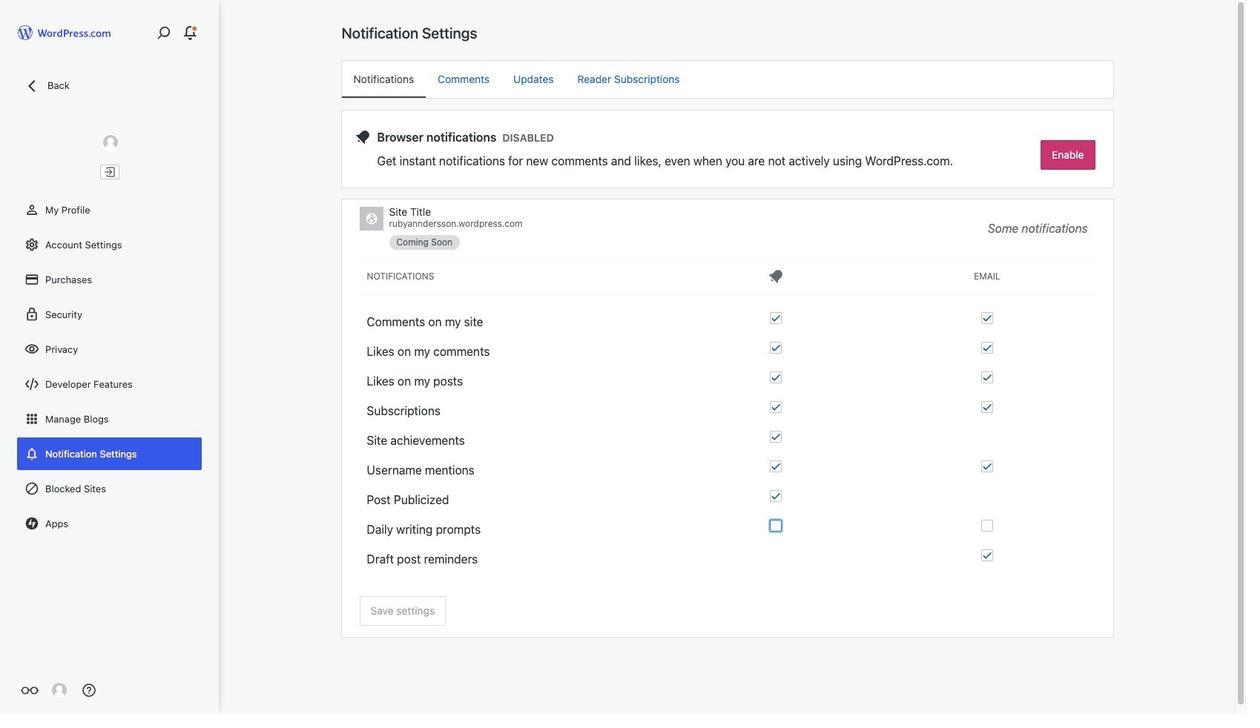Task type: vqa. For each thing, say whether or not it's contained in the screenshot.
option
yes



Task type: locate. For each thing, give the bounding box(es) containing it.
main content
[[342, 24, 1113, 637]]

None checkbox
[[770, 312, 781, 324], [770, 372, 781, 383], [770, 401, 781, 413], [981, 401, 993, 413], [770, 431, 781, 443], [770, 461, 781, 472], [981, 520, 993, 532], [981, 550, 993, 561], [770, 312, 781, 324], [770, 372, 781, 383], [770, 401, 781, 413], [981, 401, 993, 413], [770, 431, 781, 443], [770, 461, 781, 472], [981, 520, 993, 532], [981, 550, 993, 561]]

block image
[[24, 481, 39, 496]]

log out of wordpress.com image
[[103, 165, 116, 179]]

notifications image
[[24, 446, 39, 461]]

person image
[[24, 202, 39, 217]]

menu
[[342, 61, 1113, 98]]

visibility image
[[24, 342, 39, 357]]

lock image
[[24, 307, 39, 322]]

None checkbox
[[981, 312, 993, 324], [770, 342, 781, 354], [981, 342, 993, 354], [981, 372, 993, 383], [981, 461, 993, 472], [770, 490, 781, 502], [770, 520, 781, 532], [981, 312, 993, 324], [770, 342, 781, 354], [981, 342, 993, 354], [981, 372, 993, 383], [981, 461, 993, 472], [770, 490, 781, 502], [770, 520, 781, 532]]

ruby anderson image
[[52, 683, 67, 698]]

ruby anderson image
[[101, 134, 119, 151]]

settings image
[[24, 237, 39, 252]]



Task type: describe. For each thing, give the bounding box(es) containing it.
reader image
[[21, 682, 39, 699]]

apps image
[[24, 412, 39, 426]]

credit_card image
[[24, 272, 39, 287]]



